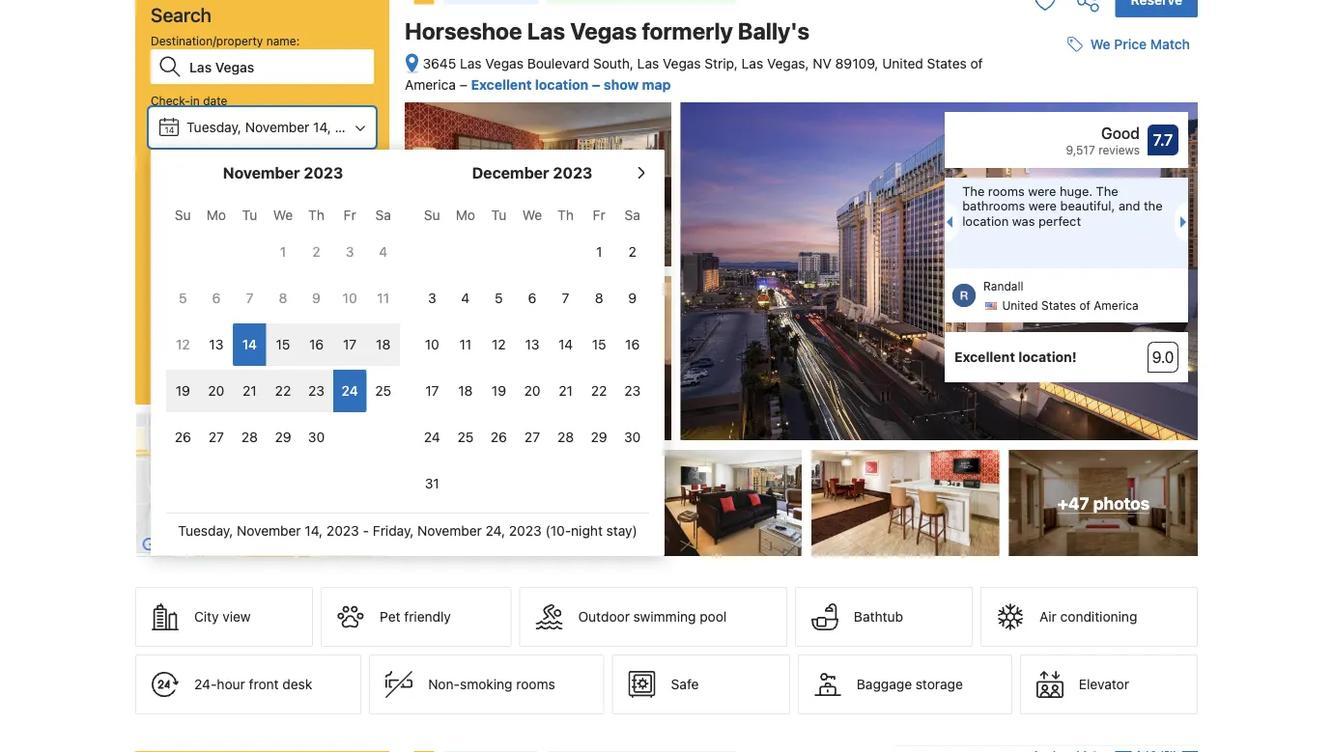 Task type: locate. For each thing, give the bounding box(es) containing it.
fr
[[344, 207, 356, 223], [593, 207, 606, 223]]

20 right 19 "option"
[[524, 383, 541, 399]]

air
[[1040, 610, 1057, 626]]

3 inside checkbox
[[346, 244, 354, 260]]

1 horizontal spatial 18
[[458, 383, 473, 399]]

date right out
[[211, 152, 236, 165]]

december 2023
[[472, 164, 593, 182]]

0 horizontal spatial mo
[[207, 207, 226, 223]]

18 right 17 option
[[376, 337, 391, 353]]

22 inside 22 option
[[591, 383, 607, 399]]

bathtub button
[[795, 588, 973, 648]]

was
[[1013, 214, 1036, 228]]

conditioning
[[1061, 610, 1138, 626]]

scored 7.7 element
[[1148, 125, 1179, 156]]

location!
[[1019, 350, 1077, 365]]

6 up 'traveling'
[[212, 290, 221, 306]]

1 vertical spatial location
[[963, 214, 1009, 228]]

19 inside checkbox
[[176, 383, 190, 399]]

1 for 1 november 2023 checkbox
[[280, 244, 286, 260]]

vegas for boulevard
[[486, 56, 524, 72]]

0 horizontal spatial states
[[928, 56, 967, 72]]

rooms up bathrooms
[[989, 184, 1025, 198]]

2 inside 2 option
[[629, 244, 637, 260]]

outdoor swimming pool button
[[520, 588, 788, 648]]

1 horizontal spatial states
[[1042, 299, 1077, 313]]

11 right 10 option
[[460, 337, 472, 353]]

2 left 3 november 2023 checkbox
[[313, 244, 321, 260]]

1 horizontal spatial 21
[[559, 383, 573, 399]]

check- up 10-
[[151, 152, 190, 165]]

9 inside "option"
[[629, 290, 637, 306]]

0 horizontal spatial search
[[151, 3, 212, 26]]

fr for december 2023
[[593, 207, 606, 223]]

0 vertical spatial states
[[928, 56, 967, 72]]

mo down december
[[456, 207, 476, 223]]

1 horizontal spatial 11
[[460, 337, 472, 353]]

14 inside option
[[559, 337, 573, 353]]

17 inside option
[[425, 383, 439, 399]]

1 27 from the left
[[209, 430, 224, 446]]

– excellent location – show map
[[460, 77, 671, 93]]

19 for 19 november 2023 checkbox
[[176, 383, 190, 399]]

0 horizontal spatial 14
[[165, 125, 175, 135]]

21
[[243, 383, 257, 399], [559, 383, 573, 399]]

2 7 from the left
[[562, 290, 570, 306]]

were
[[1029, 184, 1057, 198], [1029, 199, 1057, 213]]

2 th from the left
[[558, 207, 574, 223]]

16 November 2023 checkbox
[[300, 324, 333, 366]]

1 vertical spatial night
[[571, 523, 603, 539]]

24, left (10-
[[486, 523, 506, 539]]

0 horizontal spatial fr
[[344, 207, 356, 223]]

2 horizontal spatial we
[[1091, 36, 1111, 52]]

1 30 from the left
[[308, 430, 325, 446]]

24 cell
[[333, 366, 367, 413]]

storage
[[916, 677, 964, 693]]

16 inside checkbox
[[626, 337, 640, 353]]

1 horizontal spatial location
[[963, 214, 1009, 228]]

1 12 from the left
[[176, 337, 190, 353]]

1 horizontal spatial 29
[[591, 430, 608, 446]]

2 12 from the left
[[492, 337, 506, 353]]

rated good element
[[955, 122, 1141, 145]]

15 inside option
[[276, 337, 290, 353]]

14 November 2023 checkbox
[[233, 324, 266, 366]]

17 right 16 "checkbox"
[[343, 337, 357, 353]]

26 left 27 checkbox
[[175, 430, 191, 446]]

we left price on the top of page
[[1091, 36, 1111, 52]]

1 grid from the left
[[166, 196, 400, 459]]

america
[[405, 77, 456, 93], [1094, 299, 1139, 313]]

0 vertical spatial 14,
[[313, 119, 331, 135]]

1 23 from the left
[[308, 383, 325, 399]]

27 right 26 december 2023 checkbox
[[525, 430, 540, 446]]

1 horizontal spatial 1
[[294, 243, 300, 259]]

traveling
[[188, 308, 235, 322]]

fr up 3 november 2023 checkbox
[[344, 207, 356, 223]]

non-smoking rooms
[[428, 677, 556, 693]]

2 sa from the left
[[625, 207, 641, 223]]

1 horizontal spatial search
[[238, 349, 287, 368]]

2 tu from the left
[[492, 207, 507, 223]]

19 left 20 checkbox on the left of the page
[[176, 383, 190, 399]]

19 December 2023 checkbox
[[482, 370, 516, 413]]

pet friendly button
[[321, 588, 512, 648]]

mo
[[207, 207, 226, 223], [456, 207, 476, 223]]

friday,
[[187, 177, 228, 193], [373, 523, 414, 539]]

sa up 2 option
[[625, 207, 641, 223]]

5 up i'm
[[179, 290, 187, 306]]

20 for the 20 december 2023 option
[[524, 383, 541, 399]]

1 20 from the left
[[208, 383, 225, 399]]

18 cell
[[367, 320, 400, 366]]

in
[[190, 94, 200, 107]]

0 horizontal spatial su
[[175, 207, 191, 223]]

th
[[308, 207, 325, 223], [558, 207, 574, 223]]

sa for november 2023
[[376, 207, 391, 223]]

las
[[528, 17, 566, 44], [460, 56, 482, 72], [638, 56, 659, 72], [742, 56, 764, 72]]

15 inside checkbox
[[592, 337, 607, 353]]

destination/property name:
[[151, 34, 300, 47]]

14, left -
[[305, 523, 323, 539]]

29 December 2023 checkbox
[[583, 417, 616, 459]]

19 right 18 december 2023 checkbox at the left of page
[[492, 383, 506, 399]]

20 inside checkbox
[[208, 383, 225, 399]]

mo for december
[[456, 207, 476, 223]]

1 for 1 december 2023 checkbox
[[596, 244, 602, 260]]

2 December 2023 checkbox
[[616, 231, 650, 274]]

1 horizontal spatial 8
[[595, 290, 604, 306]]

19 inside "option"
[[492, 383, 506, 399]]

22 December 2023 checkbox
[[583, 370, 616, 413]]

22 right 21 november 2023 option
[[275, 383, 291, 399]]

tuesday, for tuesday, november 14, 2023
[[187, 119, 242, 135]]

24 left 25 december 2023 option
[[424, 430, 441, 446]]

scored 9.0 element
[[1148, 342, 1179, 373]]

14 down for
[[242, 337, 257, 353]]

1 29 from the left
[[275, 430, 291, 446]]

25 for 25 december 2023 option
[[458, 430, 474, 446]]

14, for tuesday, november 14, 2023
[[313, 119, 331, 135]]

2 29 from the left
[[591, 430, 608, 446]]

18 right the 17 option
[[458, 383, 473, 399]]

28 right 27 checkbox
[[242, 430, 258, 446]]

1 mo from the left
[[207, 207, 226, 223]]

24, down tuesday, november 14, 2023
[[299, 177, 319, 193]]

friday, right -
[[373, 523, 414, 539]]

1 horizontal spatial th
[[558, 207, 574, 223]]

0 vertical spatial 25
[[375, 383, 392, 399]]

10 inside option
[[425, 337, 440, 353]]

2 su from the left
[[424, 207, 440, 223]]

0 vertical spatial 10
[[343, 290, 357, 306]]

the
[[963, 184, 985, 198], [1097, 184, 1119, 198]]

1 vertical spatial search
[[238, 349, 287, 368]]

15 right 14 december 2023 option
[[592, 337, 607, 353]]

1 13 from the left
[[209, 337, 224, 353]]

8 right 7 checkbox
[[595, 290, 604, 306]]

excellent left location!
[[955, 350, 1016, 365]]

we price match
[[1091, 36, 1191, 52]]

su
[[175, 207, 191, 223], [424, 207, 440, 223]]

states
[[928, 56, 967, 72], [1042, 299, 1077, 313]]

1 26 from the left
[[175, 430, 191, 446]]

1 horizontal spatial friday,
[[373, 523, 414, 539]]

0 horizontal spatial 1
[[280, 244, 286, 260]]

stay)
[[607, 523, 638, 539]]

24 up 10-
[[164, 183, 175, 193]]

12
[[176, 337, 190, 353], [492, 337, 506, 353]]

3 November 2023 checkbox
[[333, 231, 367, 274]]

0 horizontal spatial grid
[[166, 196, 400, 459]]

room
[[304, 243, 336, 259]]

location down bathrooms
[[963, 214, 1009, 228]]

vegas for formerly
[[570, 17, 637, 44]]

1 horizontal spatial 23
[[625, 383, 641, 399]]

18 for 18 december 2023 checkbox at the left of page
[[458, 383, 473, 399]]

1 15 from the left
[[276, 337, 290, 353]]

0 horizontal spatial 22
[[275, 383, 291, 399]]

2 horizontal spatial 14
[[559, 337, 573, 353]]

mo for november
[[207, 207, 226, 223]]

5 November 2023 checkbox
[[166, 277, 200, 320]]

25 right 24 december 2023 option
[[458, 430, 474, 446]]

25 November 2023 checkbox
[[367, 370, 400, 413]]

1 November 2023 checkbox
[[266, 231, 300, 274]]

9 for 9 option
[[312, 290, 321, 306]]

0 horizontal spatial vegas
[[486, 56, 524, 72]]

2 fr from the left
[[593, 207, 606, 223]]

0 vertical spatial 3
[[346, 244, 354, 260]]

beautiful,
[[1061, 199, 1116, 213]]

2 vertical spatial 24
[[424, 430, 441, 446]]

we for november 2023
[[273, 207, 293, 223]]

south,
[[593, 56, 634, 72]]

th up room
[[308, 207, 325, 223]]

1 vertical spatial 11
[[460, 337, 472, 353]]

1 vertical spatial 10
[[425, 337, 440, 353]]

1 horizontal spatial 24
[[342, 383, 358, 399]]

2 9 from the left
[[629, 290, 637, 306]]

14 inside checkbox
[[242, 337, 257, 353]]

hour
[[217, 677, 245, 693]]

6 inside option
[[528, 290, 537, 306]]

homes
[[203, 283, 240, 297]]

26 December 2023 checkbox
[[482, 417, 516, 459]]

1 horizontal spatial rooms
[[989, 184, 1025, 198]]

16 right 15 checkbox
[[626, 337, 640, 353]]

1 vertical spatial rooms
[[516, 677, 556, 693]]

20 cell
[[200, 366, 233, 413]]

we price match button
[[1060, 27, 1199, 62]]

2 for 2 option
[[629, 244, 637, 260]]

10 right 9 option
[[343, 290, 357, 306]]

23
[[308, 383, 325, 399], [625, 383, 641, 399]]

check- for out
[[151, 152, 190, 165]]

2 19 from the left
[[492, 383, 506, 399]]

28 November 2023 checkbox
[[233, 417, 266, 459]]

· left 2 checkbox
[[286, 243, 290, 259]]

night left 'stay'
[[169, 210, 197, 223]]

5 left 6 december 2023 option
[[495, 290, 503, 306]]

the up beautiful, on the right of page
[[1097, 184, 1119, 198]]

elevator
[[1079, 677, 1130, 693]]

2 left adults on the top left
[[159, 243, 168, 259]]

location
[[535, 77, 589, 93], [963, 214, 1009, 228]]

location down boulevard
[[535, 77, 589, 93]]

safe button
[[612, 655, 791, 715]]

15 November 2023 checkbox
[[266, 324, 300, 366]]

1 horizontal spatial 5
[[495, 290, 503, 306]]

0 horizontal spatial 4
[[379, 244, 388, 260]]

1 22 from the left
[[275, 383, 291, 399]]

las right strip, on the top right
[[742, 56, 764, 72]]

we down the "friday, november 24, 2023"
[[273, 207, 293, 223]]

0 vertical spatial friday,
[[187, 177, 228, 193]]

0 vertical spatial date
[[203, 94, 227, 107]]

10-
[[151, 210, 169, 223]]

las up map
[[638, 56, 659, 72]]

entire
[[168, 283, 200, 297]]

5 December 2023 checkbox
[[482, 277, 516, 320]]

9,517
[[1067, 143, 1096, 157]]

12 inside checkbox
[[176, 337, 190, 353]]

2 21 from the left
[[559, 383, 573, 399]]

grid
[[166, 196, 400, 459], [416, 196, 650, 506]]

15 December 2023 checkbox
[[583, 324, 616, 366]]

0 vertical spatial 11
[[377, 290, 390, 306]]

26 for 26 checkbox
[[175, 430, 191, 446]]

0 horizontal spatial 10
[[343, 290, 357, 306]]

1 horizontal spatial 10
[[425, 337, 440, 353]]

1 horizontal spatial su
[[424, 207, 440, 223]]

17 for 17 option
[[343, 337, 357, 353]]

3 for 3 december 2023 option
[[428, 290, 437, 306]]

0 horizontal spatial 24
[[164, 183, 175, 193]]

0 horizontal spatial 15
[[276, 337, 290, 353]]

27 for 27 checkbox
[[209, 430, 224, 446]]

30 inside checkbox
[[308, 430, 325, 446]]

grid for november
[[166, 196, 400, 459]]

25
[[375, 383, 392, 399], [458, 430, 474, 446]]

13 November 2023 checkbox
[[200, 324, 233, 366]]

2 8 from the left
[[595, 290, 604, 306]]

4 inside option
[[461, 290, 470, 306]]

24,
[[299, 177, 319, 193], [486, 523, 506, 539]]

16 right 15 november 2023 option
[[309, 337, 324, 353]]

2 were from the top
[[1029, 199, 1057, 213]]

the up bathrooms
[[963, 184, 985, 198]]

good 9,517 reviews
[[1067, 124, 1141, 157]]

vegas up south,
[[570, 17, 637, 44]]

27 inside checkbox
[[209, 430, 224, 446]]

10 inside checkbox
[[343, 290, 357, 306]]

23 left 24 november 2023 option
[[308, 383, 325, 399]]

2 6 from the left
[[528, 290, 537, 306]]

were up perfect
[[1029, 199, 1057, 213]]

19 cell
[[166, 366, 200, 413]]

2 inside 2 adults · 0 children · 1 room button
[[159, 243, 168, 259]]

1 vertical spatial states
[[1042, 299, 1077, 313]]

21 left 22 november 2023 checkbox
[[243, 383, 257, 399]]

14,
[[313, 119, 331, 135], [305, 523, 323, 539]]

17 inside option
[[343, 337, 357, 353]]

tu down december
[[492, 207, 507, 223]]

map
[[642, 77, 671, 93]]

0 horizontal spatial sa
[[376, 207, 391, 223]]

8 inside checkbox
[[595, 290, 604, 306]]

1 – from the left
[[460, 77, 468, 93]]

24 inside "cell"
[[342, 383, 358, 399]]

2 inside 2 checkbox
[[313, 244, 321, 260]]

8 December 2023 checkbox
[[583, 277, 616, 320]]

2 check- from the top
[[151, 152, 190, 165]]

2 · from the left
[[286, 243, 290, 259]]

sa up 4 november 2023 'option'
[[376, 207, 391, 223]]

1 vertical spatial 25
[[458, 430, 474, 446]]

1 vertical spatial friday,
[[373, 523, 414, 539]]

2023 right december
[[553, 164, 593, 182]]

2023 up 3 november 2023 checkbox
[[323, 177, 356, 193]]

friendly
[[404, 610, 451, 626]]

0 horizontal spatial 9
[[312, 290, 321, 306]]

·
[[213, 243, 217, 259], [286, 243, 290, 259]]

0 horizontal spatial 25
[[375, 383, 392, 399]]

1 th from the left
[[308, 207, 325, 223]]

1 16 from the left
[[309, 337, 324, 353]]

16
[[309, 337, 324, 353], [626, 337, 640, 353]]

tu for november 2023
[[242, 207, 257, 223]]

4 right 3 december 2023 option
[[461, 290, 470, 306]]

1 vertical spatial 17
[[425, 383, 439, 399]]

10 for 10 checkbox
[[343, 290, 357, 306]]

14, up november 2023
[[313, 119, 331, 135]]

4 November 2023 checkbox
[[367, 231, 400, 274]]

excellent location – show map button
[[471, 77, 671, 93]]

2 26 from the left
[[491, 430, 507, 446]]

13 left 14 december 2023 option
[[525, 337, 540, 353]]

1 horizontal spatial 9
[[629, 290, 637, 306]]

2 mo from the left
[[456, 207, 476, 223]]

11 for 11 december 2023 checkbox
[[460, 337, 472, 353]]

6 December 2023 checkbox
[[516, 277, 549, 320]]

2 28 from the left
[[558, 430, 574, 446]]

18 inside option
[[376, 337, 391, 353]]

23 November 2023 checkbox
[[300, 370, 333, 413]]

12 down i'm
[[176, 337, 190, 353]]

18 for 18 option
[[376, 337, 391, 353]]

entire homes & apartments
[[168, 283, 317, 297]]

1 were from the top
[[1029, 184, 1057, 198]]

2 30 from the left
[[624, 430, 641, 446]]

1 horizontal spatial 13
[[525, 337, 540, 353]]

11 November 2023 checkbox
[[367, 277, 400, 320]]

0 vertical spatial of
[[971, 56, 984, 72]]

2 horizontal spatial 1
[[596, 244, 602, 260]]

were left huge.
[[1029, 184, 1057, 198]]

12 for 12 checkbox
[[492, 337, 506, 353]]

we inside dropdown button
[[1091, 36, 1111, 52]]

1 su from the left
[[175, 207, 191, 223]]

1 horizontal spatial 26
[[491, 430, 507, 446]]

22 inside 22 november 2023 checkbox
[[275, 383, 291, 399]]

2 grid from the left
[[416, 196, 650, 506]]

1 9 from the left
[[312, 290, 321, 306]]

1 horizontal spatial tu
[[492, 207, 507, 223]]

20 inside option
[[524, 383, 541, 399]]

9 inside option
[[312, 290, 321, 306]]

1 horizontal spatial 12
[[492, 337, 506, 353]]

3 left 4 december 2023 option
[[428, 290, 437, 306]]

– down horseshoe
[[460, 77, 468, 93]]

18 December 2023 checkbox
[[449, 370, 482, 413]]

4 inside 'option'
[[379, 244, 388, 260]]

th down the december 2023
[[558, 207, 574, 223]]

2 15 from the left
[[592, 337, 607, 353]]

1 horizontal spatial vegas
[[570, 17, 637, 44]]

27 inside option
[[525, 430, 540, 446]]

23 inside cell
[[308, 383, 325, 399]]

united down randall
[[1003, 299, 1039, 313]]

1 horizontal spatial 19
[[492, 383, 506, 399]]

21 inside cell
[[243, 383, 257, 399]]

2 16 from the left
[[626, 337, 640, 353]]

· left 0
[[213, 243, 217, 259]]

states right the '89109,'
[[928, 56, 967, 72]]

1 horizontal spatial 2
[[313, 244, 321, 260]]

0 vertical spatial 24,
[[299, 177, 319, 193]]

1 fr from the left
[[344, 207, 356, 223]]

12 inside checkbox
[[492, 337, 506, 353]]

mo up 0
[[207, 207, 226, 223]]

vegas
[[570, 17, 637, 44], [486, 56, 524, 72], [663, 56, 701, 72]]

1 horizontal spatial mo
[[456, 207, 476, 223]]

23 right 22 option
[[625, 383, 641, 399]]

13 inside checkbox
[[525, 337, 540, 353]]

we for december 2023
[[523, 207, 543, 223]]

night left stay)
[[571, 523, 603, 539]]

11
[[377, 290, 390, 306], [460, 337, 472, 353]]

excellent down boulevard
[[471, 77, 532, 93]]

7 for 7 november 2023 checkbox
[[246, 290, 254, 306]]

2 27 from the left
[[525, 430, 540, 446]]

1 horizontal spatial 16
[[626, 337, 640, 353]]

24 December 2023 checkbox
[[416, 417, 449, 459]]

tuesday, up city
[[178, 523, 233, 539]]

13 inside option
[[209, 337, 224, 353]]

28 right 27 december 2023 option
[[558, 430, 574, 446]]

1 5 from the left
[[179, 290, 187, 306]]

24 right 23 november 2023 option
[[342, 383, 358, 399]]

1 horizontal spatial excellent
[[955, 350, 1016, 365]]

vegas down horseshoe
[[486, 56, 524, 72]]

22 for 22 november 2023 checkbox
[[275, 383, 291, 399]]

1 horizontal spatial 22
[[591, 383, 607, 399]]

17 left 18 december 2023 checkbox at the left of page
[[425, 383, 439, 399]]

1 · from the left
[[213, 243, 217, 259]]

2 22 from the left
[[591, 383, 607, 399]]

1 7 from the left
[[246, 290, 254, 306]]

1 sa from the left
[[376, 207, 391, 223]]

5 for 5 november 2023 checkbox
[[179, 290, 187, 306]]

9 right 8 option
[[312, 290, 321, 306]]

1 tu from the left
[[242, 207, 257, 223]]

89109,
[[836, 56, 879, 72]]

21 for 21 november 2023 option
[[243, 383, 257, 399]]

1 vertical spatial 24,
[[486, 523, 506, 539]]

2 23 from the left
[[625, 383, 641, 399]]

1 check- from the top
[[151, 94, 190, 107]]

0 horizontal spatial america
[[405, 77, 456, 93]]

3 inside option
[[428, 290, 437, 306]]

rooms inside the rooms were huge. the bathrooms were beautiful, and the location was perfect
[[989, 184, 1025, 198]]

1 horizontal spatial 30
[[624, 430, 641, 446]]

2 20 from the left
[[524, 383, 541, 399]]

17
[[343, 337, 357, 353], [425, 383, 439, 399]]

rooms right smoking
[[516, 677, 556, 693]]

0 horizontal spatial rooms
[[516, 677, 556, 693]]

friday, down out
[[187, 177, 228, 193]]

+47 photos link
[[1010, 451, 1199, 557]]

1 horizontal spatial america
[[1094, 299, 1139, 313]]

1 vertical spatial 4
[[461, 290, 470, 306]]

we
[[1091, 36, 1111, 52], [273, 207, 293, 223], [523, 207, 543, 223]]

27 November 2023 checkbox
[[200, 417, 233, 459]]

16 inside "checkbox"
[[309, 337, 324, 353]]

2 right 1 december 2023 checkbox
[[629, 244, 637, 260]]

21 left 22 option
[[559, 383, 573, 399]]

su right 10-
[[175, 207, 191, 223]]

2 13 from the left
[[525, 337, 540, 353]]

0 horizontal spatial friday,
[[187, 177, 228, 193]]

1 vertical spatial united
[[1003, 299, 1039, 313]]

1 horizontal spatial 14
[[242, 337, 257, 353]]

24
[[164, 183, 175, 193], [342, 383, 358, 399], [424, 430, 441, 446]]

check-
[[151, 94, 190, 107], [151, 152, 190, 165]]

8 inside option
[[279, 290, 287, 306]]

–
[[460, 77, 468, 93], [592, 77, 601, 93]]

1 horizontal spatial 15
[[592, 337, 607, 353]]

1 horizontal spatial 24,
[[486, 523, 506, 539]]

11 right 10 checkbox
[[377, 290, 390, 306]]

18 inside checkbox
[[458, 383, 473, 399]]

states up location!
[[1042, 299, 1077, 313]]

vegas up map
[[663, 56, 701, 72]]

7
[[246, 290, 254, 306], [562, 290, 570, 306]]

22
[[275, 383, 291, 399], [591, 383, 607, 399]]

23 for 23 november 2023 option
[[308, 383, 325, 399]]

14 down check-in date
[[165, 125, 175, 135]]

13
[[209, 337, 224, 353], [525, 337, 540, 353]]

0 horizontal spatial 26
[[175, 430, 191, 446]]

0
[[220, 243, 229, 259]]

27 December 2023 checkbox
[[516, 417, 549, 459]]

1 vertical spatial date
[[211, 152, 236, 165]]

1 vertical spatial check-
[[151, 152, 190, 165]]

10 for 10 option
[[425, 337, 440, 353]]

15 for 15 november 2023 option
[[276, 337, 290, 353]]

0 horizontal spatial 24,
[[299, 177, 319, 193]]

united right the '89109,'
[[883, 56, 924, 72]]

15 down work
[[276, 337, 290, 353]]

1 21 from the left
[[243, 383, 257, 399]]

10
[[343, 290, 357, 306], [425, 337, 440, 353]]

3 right room
[[346, 244, 354, 260]]

november for tuesday, november 14, 2023
[[245, 119, 310, 135]]

sa for december 2023
[[625, 207, 641, 223]]

america inside 3645 las vegas boulevard south, las vegas strip, las vegas, nv 89109, united states of america
[[405, 77, 456, 93]]

7 November 2023 checkbox
[[233, 277, 266, 320]]

0 horizontal spatial 3
[[346, 244, 354, 260]]

4 for 4 november 2023 'option'
[[379, 244, 388, 260]]

8 for 8 option
[[279, 290, 287, 306]]

13 down 'traveling'
[[209, 337, 224, 353]]

22 right '21' option
[[591, 383, 607, 399]]

19 for 19 "option"
[[492, 383, 506, 399]]

tuesday, down in
[[187, 119, 242, 135]]

0 vertical spatial tuesday,
[[187, 119, 242, 135]]

14 cell
[[233, 320, 266, 366]]

9 right 8 december 2023 checkbox
[[629, 290, 637, 306]]

we down the december 2023
[[523, 207, 543, 223]]

tu for december 2023
[[492, 207, 507, 223]]

30 inside option
[[624, 430, 641, 446]]

0 horizontal spatial tu
[[242, 207, 257, 223]]

0 horizontal spatial excellent
[[471, 77, 532, 93]]

26 November 2023 checkbox
[[166, 417, 200, 459]]

1 6 from the left
[[212, 290, 221, 306]]

0 horizontal spatial 18
[[376, 337, 391, 353]]

check- up check-out date
[[151, 94, 190, 107]]

1 vertical spatial 18
[[458, 383, 473, 399]]

1 vertical spatial tuesday,
[[178, 523, 233, 539]]

31
[[425, 476, 440, 492]]

0 horizontal spatial 17
[[343, 337, 357, 353]]

0 horizontal spatial 30
[[308, 430, 325, 446]]

29 November 2023 checkbox
[[266, 417, 300, 459]]

12 left 13 december 2023 checkbox
[[492, 337, 506, 353]]

0 horizontal spatial 23
[[308, 383, 325, 399]]

4 right 3 november 2023 checkbox
[[379, 244, 388, 260]]

2 5 from the left
[[495, 290, 503, 306]]

1 19 from the left
[[176, 383, 190, 399]]

air conditioning button
[[981, 588, 1199, 648]]

name:
[[267, 34, 300, 47]]

6 inside checkbox
[[212, 290, 221, 306]]

0 vertical spatial 17
[[343, 337, 357, 353]]

1 8 from the left
[[279, 290, 287, 306]]

0 horizontal spatial 7
[[246, 290, 254, 306]]



Task type: describe. For each thing, give the bounding box(es) containing it.
24-
[[194, 677, 217, 693]]

0 vertical spatial 24
[[164, 183, 175, 193]]

1 inside button
[[294, 243, 300, 259]]

10-night stay
[[151, 210, 223, 223]]

baggage storage
[[857, 677, 964, 693]]

las right 3645
[[460, 56, 482, 72]]

27 for 27 december 2023 option
[[525, 430, 540, 446]]

fr for november 2023
[[344, 207, 356, 223]]

17 December 2023 checkbox
[[416, 370, 449, 413]]

view
[[223, 610, 251, 626]]

6 for 6 december 2023 option
[[528, 290, 537, 306]]

su for december
[[424, 207, 440, 223]]

huge.
[[1060, 184, 1093, 198]]

23 for 23 option
[[625, 383, 641, 399]]

20 December 2023 checkbox
[[516, 370, 549, 413]]

desk
[[283, 677, 312, 693]]

3 for 3 november 2023 checkbox
[[346, 244, 354, 260]]

boulevard
[[527, 56, 590, 72]]

23 cell
[[300, 366, 333, 413]]

for
[[238, 308, 254, 322]]

16 December 2023 checkbox
[[616, 324, 650, 366]]

pet
[[380, 610, 401, 626]]

the rooms were huge. the bathrooms were beautiful, and the location was perfect
[[963, 184, 1163, 228]]

13 December 2023 checkbox
[[516, 324, 549, 366]]

check-out date
[[151, 152, 236, 165]]

non-smoking rooms button
[[369, 655, 605, 715]]

the
[[1144, 199, 1163, 213]]

match
[[1151, 36, 1191, 52]]

11 for 11 checkbox
[[377, 290, 390, 306]]

13 for 13 option
[[209, 337, 224, 353]]

of inside 3645 las vegas boulevard south, las vegas strip, las vegas, nv 89109, united states of america
[[971, 56, 984, 72]]

nv
[[813, 56, 832, 72]]

1 the from the left
[[963, 184, 985, 198]]

outdoor
[[579, 610, 630, 626]]

23 December 2023 checkbox
[[616, 370, 650, 413]]

22 for 22 option
[[591, 383, 607, 399]]

30 November 2023 checkbox
[[300, 417, 333, 459]]

i'm
[[168, 308, 185, 322]]

9 November 2023 checkbox
[[300, 277, 333, 320]]

2023 left (10-
[[509, 523, 542, 539]]

30 for 30 november 2023 checkbox
[[308, 430, 325, 446]]

city
[[194, 610, 219, 626]]

28 December 2023 checkbox
[[549, 417, 583, 459]]

2023 left -
[[327, 523, 359, 539]]

20 November 2023 checkbox
[[200, 370, 233, 413]]

date for check-out date
[[211, 152, 236, 165]]

-
[[363, 523, 369, 539]]

photos
[[1094, 494, 1150, 513]]

search button
[[151, 335, 374, 382]]

1 vertical spatial of
[[1080, 299, 1091, 313]]

air conditioning
[[1040, 610, 1138, 626]]

th for december
[[558, 207, 574, 223]]

+47 photos
[[1058, 494, 1150, 513]]

pool
[[700, 610, 727, 626]]

reviews
[[1099, 143, 1141, 157]]

2 horizontal spatial vegas
[[663, 56, 701, 72]]

4 December 2023 checkbox
[[449, 277, 482, 320]]

apartments
[[254, 283, 317, 297]]

+47
[[1058, 494, 1090, 513]]

click to open map view image
[[405, 53, 419, 75]]

2 – from the left
[[592, 77, 601, 93]]

search section
[[128, 0, 665, 559]]

21 December 2023 checkbox
[[549, 370, 583, 413]]

2 the from the left
[[1097, 184, 1119, 198]]

2 adults · 0 children · 1 room button
[[151, 233, 374, 270]]

2023 down tuesday, november 14, 2023
[[304, 164, 343, 182]]

1 28 from the left
[[242, 430, 258, 446]]

date for check-in date
[[203, 94, 227, 107]]

perfect
[[1039, 214, 1082, 228]]

10 December 2023 checkbox
[[416, 324, 449, 366]]

30 for 30 option
[[624, 430, 641, 446]]

baggage
[[857, 677, 913, 693]]

22 cell
[[266, 366, 300, 413]]

24 November 2023 checkbox
[[333, 370, 367, 413]]

0 vertical spatial location
[[535, 77, 589, 93]]

tuesday, for tuesday, november 14, 2023 - friday, november 24, 2023 (10-night stay)
[[178, 523, 233, 539]]

8 November 2023 checkbox
[[266, 277, 300, 320]]

grid for december
[[416, 196, 650, 506]]

&
[[243, 283, 251, 297]]

rooms inside button
[[516, 677, 556, 693]]

17 for the 17 option
[[425, 383, 439, 399]]

12 November 2023 checkbox
[[166, 324, 200, 366]]

24 for 24 november 2023 option
[[342, 383, 358, 399]]

1 horizontal spatial united
[[1003, 299, 1039, 313]]

united inside 3645 las vegas boulevard south, las vegas strip, las vegas, nv 89109, united states of america
[[883, 56, 924, 72]]

14 December 2023 checkbox
[[549, 324, 583, 366]]

november for tuesday, november 14, 2023 - friday, november 24, 2023 (10-night stay)
[[237, 523, 301, 539]]

30 December 2023 checkbox
[[616, 417, 650, 459]]

horseshoe
[[405, 17, 523, 44]]

adults
[[171, 243, 209, 259]]

check- for in
[[151, 94, 190, 107]]

3645
[[423, 56, 456, 72]]

13 for 13 december 2023 checkbox
[[525, 337, 540, 353]]

valign  initial image
[[413, 0, 436, 6]]

price
[[1115, 36, 1147, 52]]

7 for 7 checkbox
[[562, 290, 570, 306]]

1 vertical spatial america
[[1094, 299, 1139, 313]]

9.0
[[1153, 349, 1175, 367]]

31 December 2023 checkbox
[[416, 463, 449, 506]]

swimming
[[634, 610, 696, 626]]

14, for tuesday, november 14, 2023 - friday, november 24, 2023 (10-night stay)
[[305, 523, 323, 539]]

18 November 2023 checkbox
[[367, 324, 400, 366]]

16 for 16 checkbox
[[626, 337, 640, 353]]

elevator button
[[1021, 655, 1199, 715]]

th for november
[[308, 207, 325, 223]]

las up boulevard
[[528, 17, 566, 44]]

6 November 2023 checkbox
[[200, 277, 233, 320]]

1 December 2023 checkbox
[[583, 231, 616, 274]]

24-hour front desk
[[194, 677, 312, 693]]

14 for 14 december 2023 option
[[559, 337, 573, 353]]

17 November 2023 checkbox
[[333, 324, 367, 366]]

9 December 2023 checkbox
[[616, 277, 650, 320]]

horseshoe las vegas formerly bally's
[[405, 17, 810, 44]]

2023 up november 2023
[[335, 119, 368, 135]]

12 December 2023 checkbox
[[482, 324, 516, 366]]

tuesday, november 14, 2023 - friday, november 24, 2023 (10-night stay)
[[178, 523, 638, 539]]

16 for 16 "checkbox"
[[309, 337, 324, 353]]

tuesday, november 14, 2023
[[187, 119, 368, 135]]

safe
[[671, 677, 699, 693]]

26 for 26 december 2023 checkbox
[[491, 430, 507, 446]]

search inside button
[[238, 349, 287, 368]]

friday, november 24, 2023
[[187, 177, 356, 193]]

su for november
[[175, 207, 191, 223]]

november for friday, november 24, 2023
[[231, 177, 296, 193]]

7.7
[[1154, 131, 1174, 149]]

24-hour front desk button
[[135, 655, 362, 715]]

21 November 2023 checkbox
[[233, 370, 266, 413]]

20 for 20 checkbox on the left of the page
[[208, 383, 225, 399]]

november 2023
[[223, 164, 343, 182]]

21 cell
[[233, 366, 266, 413]]

united states of america
[[1003, 299, 1139, 313]]

city view
[[194, 610, 251, 626]]

2 November 2023 checkbox
[[300, 231, 333, 274]]

city view button
[[135, 588, 313, 648]]

bally's
[[738, 17, 810, 44]]

baggage storage button
[[798, 655, 1013, 715]]

25 for 25 november 2023 option
[[375, 383, 392, 399]]

2 adults · 0 children · 1 room
[[159, 243, 336, 259]]

next image
[[1181, 217, 1193, 228]]

10 November 2023 checkbox
[[333, 277, 367, 320]]

vegas,
[[767, 56, 810, 72]]

16 cell
[[300, 320, 333, 366]]

12 for 12 november 2023 checkbox
[[176, 337, 190, 353]]

0 vertical spatial night
[[169, 210, 197, 223]]

14 for 14 checkbox
[[242, 337, 257, 353]]

17 cell
[[333, 320, 367, 366]]

5 for 5 december 2023 checkbox
[[495, 290, 503, 306]]

7 December 2023 checkbox
[[549, 277, 583, 320]]

24 for 24 december 2023 option
[[424, 430, 441, 446]]

pet friendly
[[380, 610, 451, 626]]

show
[[604, 77, 639, 93]]

non-
[[428, 677, 460, 693]]

Where are you going? field
[[182, 49, 374, 84]]

location inside the rooms were huge. the bathrooms were beautiful, and the location was perfect
[[963, 214, 1009, 228]]

6 for 6 november 2023 checkbox
[[212, 290, 221, 306]]

3645 las vegas boulevard south, las vegas strip, las vegas, nv 89109, united states of america
[[405, 56, 984, 93]]

good
[[1102, 124, 1141, 143]]

15 for 15 checkbox
[[592, 337, 607, 353]]

25 December 2023 checkbox
[[449, 417, 482, 459]]

bathtub
[[854, 610, 904, 626]]

excellent location!
[[955, 350, 1077, 365]]

bathrooms
[[963, 199, 1026, 213]]

15 cell
[[266, 320, 300, 366]]

formerly
[[642, 17, 733, 44]]

children
[[232, 243, 283, 259]]

previous image
[[941, 217, 953, 228]]

8 for 8 december 2023 checkbox
[[595, 290, 604, 306]]

front
[[249, 677, 279, 693]]

3 December 2023 checkbox
[[416, 277, 449, 320]]

(10-
[[546, 523, 571, 539]]

2 for 2 checkbox
[[313, 244, 321, 260]]

out
[[190, 152, 208, 165]]

i'm traveling for work
[[168, 308, 283, 322]]

9 for 9 december 2023 "option"
[[629, 290, 637, 306]]

strip,
[[705, 56, 738, 72]]

work
[[257, 308, 283, 322]]

states inside 3645 las vegas boulevard south, las vegas strip, las vegas, nv 89109, united states of america
[[928, 56, 967, 72]]

december
[[472, 164, 550, 182]]

destination/property
[[151, 34, 263, 47]]

11 December 2023 checkbox
[[449, 324, 482, 366]]

19 November 2023 checkbox
[[166, 370, 200, 413]]

smoking
[[460, 677, 513, 693]]

4 for 4 december 2023 option
[[461, 290, 470, 306]]

21 for '21' option
[[559, 383, 573, 399]]

22 November 2023 checkbox
[[266, 370, 300, 413]]



Task type: vqa. For each thing, say whether or not it's contained in the screenshot.
SUBJECT at the bottom left
no



